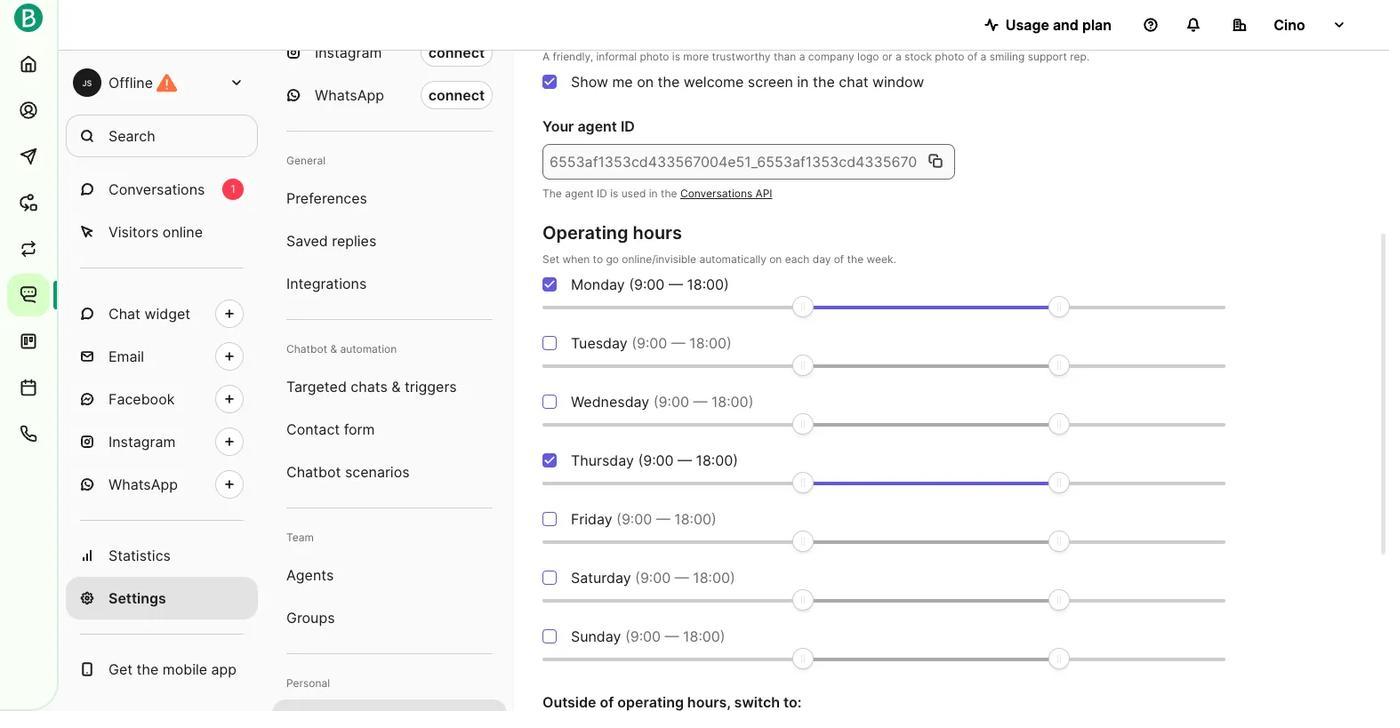 Task type: describe. For each thing, give the bounding box(es) containing it.
chatbot scenarios link
[[272, 451, 507, 494]]

instagram link
[[66, 421, 258, 464]]

facebook link
[[66, 378, 258, 421]]

of inside operating hours set when to go online/invisible automatically on each day of the week.
[[834, 252, 845, 266]]

) for wednesday ( 9:00 — 18:00 )
[[749, 393, 754, 411]]

id for the agent id is used in the conversations api
[[597, 187, 607, 200]]

or
[[882, 50, 893, 63]]

thursday ( 9:00 — 18:00 )
[[571, 452, 739, 470]]

settings
[[109, 590, 166, 608]]

welcome
[[684, 73, 744, 91]]

to:
[[784, 694, 802, 712]]

saved replies
[[286, 232, 377, 250]]

0 vertical spatial in
[[797, 73, 809, 91]]

your
[[543, 117, 574, 135]]

0 horizontal spatial instagram
[[109, 433, 176, 451]]

groups link
[[272, 597, 507, 640]]

the inside operating hours set when to go online/invisible automatically on each day of the week.
[[848, 252, 864, 266]]

the down company
[[813, 73, 835, 91]]

agents link
[[272, 554, 507, 597]]

0 horizontal spatial conversations
[[109, 181, 205, 198]]

0 vertical spatial on
[[637, 73, 654, 91]]

— for sunday
[[665, 628, 679, 646]]

( for monday
[[629, 276, 634, 293]]

api
[[756, 187, 773, 200]]

18:00 for wednesday ( 9:00 — 18:00 )
[[712, 393, 749, 411]]

chat widget link
[[66, 293, 258, 335]]

a friendly, informal photo is more trustworthy than a company logo or a stock photo of a smiling support rep.
[[543, 50, 1090, 63]]

show
[[571, 73, 608, 91]]

mobile
[[163, 661, 207, 679]]

& inside targeted chats & triggers link
[[392, 378, 401, 396]]

app
[[211, 661, 237, 679]]

) for tuesday ( 9:00 — 18:00 )
[[727, 334, 732, 352]]

to
[[593, 252, 603, 266]]

day
[[813, 252, 831, 266]]

18:00 for saturday ( 9:00 — 18:00 )
[[693, 569, 730, 587]]

thursday
[[571, 452, 634, 470]]

integrations link
[[272, 262, 507, 305]]

( for sunday
[[625, 628, 631, 646]]

get
[[109, 661, 133, 679]]

contact
[[286, 421, 340, 439]]

— for saturday
[[675, 569, 689, 587]]

statistics link
[[66, 535, 258, 577]]

saturday
[[571, 569, 631, 587]]

preferences link
[[272, 177, 507, 220]]

sunday ( 9:00 — 18:00 )
[[571, 628, 726, 646]]

go
[[606, 252, 619, 266]]

me
[[612, 73, 633, 91]]

visitors online link
[[66, 211, 258, 254]]

the agent id is used in the conversations api
[[543, 187, 773, 200]]

monday ( 9:00 — 18:00 )
[[571, 276, 729, 293]]

chatbot for chatbot scenarios
[[286, 464, 341, 481]]

9:00 for tuesday
[[637, 334, 668, 352]]

— for thursday
[[678, 452, 692, 470]]

general
[[286, 154, 326, 167]]

than
[[774, 50, 797, 63]]

search link
[[66, 115, 258, 157]]

1 a from the left
[[800, 50, 806, 63]]

targeted chats & triggers
[[286, 378, 457, 396]]

team
[[286, 531, 314, 544]]

widget
[[145, 305, 190, 323]]

agents
[[286, 567, 334, 585]]

logo
[[858, 50, 879, 63]]

when
[[563, 252, 590, 266]]

1
[[231, 182, 236, 196]]

week.
[[867, 252, 897, 266]]

( for saturday
[[635, 569, 640, 587]]

1 horizontal spatial is
[[672, 50, 681, 63]]

company
[[809, 50, 855, 63]]

stock
[[905, 50, 932, 63]]

smiling
[[990, 50, 1025, 63]]

saved replies link
[[272, 220, 507, 262]]

9:00 for saturday
[[640, 569, 671, 587]]

operating hours set when to go online/invisible automatically on each day of the week.
[[543, 222, 897, 266]]

wednesday
[[571, 393, 650, 411]]

your agent id
[[543, 117, 635, 135]]

tuesday ( 9:00 — 18:00 )
[[571, 334, 732, 352]]

18:00 for thursday ( 9:00 — 18:00 )
[[696, 452, 733, 470]]

operating
[[543, 222, 629, 244]]

1 photo from the left
[[640, 50, 669, 63]]

offline
[[109, 74, 153, 92]]

9:00 for friday
[[622, 510, 652, 528]]

wednesday ( 9:00 — 18:00 )
[[571, 393, 754, 411]]

id for your agent id
[[621, 117, 635, 135]]

— for monday
[[669, 276, 683, 293]]

copy image
[[929, 154, 943, 168]]

visitors online
[[109, 223, 203, 241]]

( for friday
[[617, 510, 622, 528]]

connect for whatsapp
[[429, 86, 485, 104]]

search
[[109, 127, 155, 145]]

trustworthy
[[712, 50, 771, 63]]

( for tuesday
[[632, 334, 637, 352]]

) for saturday ( 9:00 — 18:00 )
[[730, 569, 736, 587]]

9:00 for monday
[[634, 276, 665, 293]]

email
[[109, 348, 144, 366]]

triggers
[[405, 378, 457, 396]]

usage
[[1006, 16, 1050, 34]]

— for friday
[[656, 510, 671, 528]]

1 horizontal spatial instagram
[[315, 44, 382, 61]]

contact form link
[[272, 408, 507, 451]]

18:00 for friday ( 9:00 — 18:00 )
[[675, 510, 712, 528]]

chatbot for chatbot & automation
[[286, 343, 327, 356]]



Task type: vqa. For each thing, say whether or not it's contained in the screenshot.
CONNECTION in the left top of the page
no



Task type: locate. For each thing, give the bounding box(es) containing it.
— for wednesday
[[693, 393, 708, 411]]

( right saturday
[[635, 569, 640, 587]]

a right "than"
[[800, 50, 806, 63]]

targeted chats & triggers link
[[272, 366, 507, 408]]

whatsapp down instagram link
[[109, 476, 178, 494]]

— down wednesday ( 9:00 — 18:00 )
[[678, 452, 692, 470]]

1 chatbot from the top
[[286, 343, 327, 356]]

18:00 for sunday ( 9:00 — 18:00 )
[[683, 628, 721, 646]]

1 vertical spatial on
[[770, 252, 782, 266]]

rep.
[[1071, 50, 1090, 63]]

9:00 right saturday
[[640, 569, 671, 587]]

0 vertical spatial id
[[621, 117, 635, 135]]

1 horizontal spatial a
[[896, 50, 902, 63]]

2 connect from the top
[[429, 86, 485, 104]]

on left the each
[[770, 252, 782, 266]]

— up thursday ( 9:00 — 18:00 )
[[693, 393, 708, 411]]

the right 'get'
[[137, 661, 159, 679]]

1 horizontal spatial id
[[621, 117, 635, 135]]

— up wednesday ( 9:00 — 18:00 )
[[672, 334, 686, 352]]

) for thursday ( 9:00 — 18:00 )
[[733, 452, 739, 470]]

9:00 for wednesday
[[659, 393, 689, 411]]

settings link
[[66, 577, 258, 620]]

& right chats
[[392, 378, 401, 396]]

18:00 for tuesday ( 9:00 — 18:00 )
[[690, 334, 727, 352]]

photo
[[640, 50, 669, 63], [935, 50, 965, 63]]

the inside the get the mobile app link
[[137, 661, 159, 679]]

1 horizontal spatial in
[[797, 73, 809, 91]]

switch
[[735, 694, 780, 712]]

1 vertical spatial of
[[834, 252, 845, 266]]

automation
[[340, 343, 397, 356]]

( right tuesday
[[632, 334, 637, 352]]

whatsapp
[[315, 86, 384, 104], [109, 476, 178, 494]]

1 vertical spatial in
[[649, 187, 658, 200]]

9:00 right thursday
[[643, 452, 674, 470]]

Your agent ID text field
[[543, 144, 956, 180]]

9:00 up thursday ( 9:00 — 18:00 )
[[659, 393, 689, 411]]

on right me
[[637, 73, 654, 91]]

personal
[[286, 677, 330, 690]]

saturday ( 9:00 — 18:00 )
[[571, 569, 736, 587]]

9:00 down 'online/invisible'
[[634, 276, 665, 293]]

cino
[[1274, 16, 1306, 34]]

photo right stock
[[935, 50, 965, 63]]

instagram
[[315, 44, 382, 61], [109, 433, 176, 451]]

and
[[1053, 16, 1079, 34]]

1 connect from the top
[[429, 44, 485, 61]]

whatsapp inside "link"
[[109, 476, 178, 494]]

get the mobile app
[[109, 661, 237, 679]]

the left welcome
[[658, 73, 680, 91]]

(
[[629, 276, 634, 293], [632, 334, 637, 352], [654, 393, 659, 411], [638, 452, 643, 470], [617, 510, 622, 528], [635, 569, 640, 587], [625, 628, 631, 646]]

is left more
[[672, 50, 681, 63]]

form
[[344, 421, 375, 439]]

preferences
[[286, 190, 367, 207]]

id
[[621, 117, 635, 135], [597, 187, 607, 200]]

in right used
[[649, 187, 658, 200]]

0 horizontal spatial photo
[[640, 50, 669, 63]]

of right day
[[834, 252, 845, 266]]

integrations
[[286, 275, 367, 293]]

a left smiling on the right top of page
[[981, 50, 987, 63]]

0 vertical spatial connect
[[429, 44, 485, 61]]

each
[[785, 252, 810, 266]]

on inside operating hours set when to go online/invisible automatically on each day of the week.
[[770, 252, 782, 266]]

usage and plan button
[[970, 7, 1126, 43]]

2 horizontal spatial a
[[981, 50, 987, 63]]

0 horizontal spatial id
[[597, 187, 607, 200]]

the
[[543, 187, 562, 200]]

1 vertical spatial id
[[597, 187, 607, 200]]

a
[[800, 50, 806, 63], [896, 50, 902, 63], [981, 50, 987, 63]]

1 horizontal spatial photo
[[935, 50, 965, 63]]

9:00 right tuesday
[[637, 334, 668, 352]]

of
[[968, 50, 978, 63], [834, 252, 845, 266], [600, 694, 614, 712]]

) for monday ( 9:00 — 18:00 )
[[724, 276, 729, 293]]

outside
[[543, 694, 597, 712]]

outside of operating hours, switch to:
[[543, 694, 802, 712]]

conversations api link
[[681, 187, 773, 200]]

&
[[330, 343, 337, 356], [392, 378, 401, 396]]

0 vertical spatial chatbot
[[286, 343, 327, 356]]

1 vertical spatial connect
[[429, 86, 485, 104]]

operating
[[618, 694, 684, 712]]

( right friday
[[617, 510, 622, 528]]

2 photo from the left
[[935, 50, 965, 63]]

get the mobile app link
[[66, 649, 258, 691]]

1 horizontal spatial conversations
[[681, 187, 753, 200]]

( right sunday
[[625, 628, 631, 646]]

0 horizontal spatial on
[[637, 73, 654, 91]]

( right monday
[[629, 276, 634, 293]]

the right used
[[661, 187, 678, 200]]

chat
[[109, 305, 141, 323]]

0 horizontal spatial whatsapp
[[109, 476, 178, 494]]

sunday
[[571, 628, 621, 646]]

1 vertical spatial &
[[392, 378, 401, 396]]

0 vertical spatial whatsapp
[[315, 86, 384, 104]]

support
[[1028, 50, 1068, 63]]

agent right the at top left
[[565, 187, 594, 200]]

chats
[[351, 378, 388, 396]]

online
[[163, 223, 203, 241]]

( right 'wednesday'
[[654, 393, 659, 411]]

chatbot & automation
[[286, 343, 397, 356]]

of right outside
[[600, 694, 614, 712]]

hours,
[[688, 694, 731, 712]]

saved
[[286, 232, 328, 250]]

1 vertical spatial whatsapp
[[109, 476, 178, 494]]

statistics
[[109, 547, 171, 565]]

2 chatbot from the top
[[286, 464, 341, 481]]

1 vertical spatial agent
[[565, 187, 594, 200]]

screen
[[748, 73, 793, 91]]

1 horizontal spatial whatsapp
[[315, 86, 384, 104]]

is left used
[[610, 187, 619, 200]]

chat
[[839, 73, 869, 91]]

in down a friendly, informal photo is more trustworthy than a company logo or a stock photo of a smiling support rep.
[[797, 73, 809, 91]]

a
[[543, 50, 550, 63]]

id down me
[[621, 117, 635, 135]]

of left smiling on the right top of page
[[968, 50, 978, 63]]

agent right your
[[578, 117, 617, 135]]

— for tuesday
[[672, 334, 686, 352]]

18:00
[[687, 276, 724, 293], [690, 334, 727, 352], [712, 393, 749, 411], [696, 452, 733, 470], [675, 510, 712, 528], [693, 569, 730, 587], [683, 628, 721, 646]]

usage and plan
[[1006, 16, 1112, 34]]

monday
[[571, 276, 625, 293]]

friday
[[571, 510, 613, 528]]

chat widget
[[109, 305, 190, 323]]

a right or at the top
[[896, 50, 902, 63]]

0 vertical spatial is
[[672, 50, 681, 63]]

facebook
[[109, 391, 175, 408]]

window
[[873, 73, 925, 91]]

chatbot
[[286, 343, 327, 356], [286, 464, 341, 481]]

used
[[622, 187, 646, 200]]

plan
[[1083, 16, 1112, 34]]

— down thursday ( 9:00 — 18:00 )
[[656, 510, 671, 528]]

0 horizontal spatial &
[[330, 343, 337, 356]]

2 vertical spatial of
[[600, 694, 614, 712]]

more
[[684, 50, 709, 63]]

( right thursday
[[638, 452, 643, 470]]

whatsapp link
[[66, 464, 258, 506]]

chatbot down contact in the left bottom of the page
[[286, 464, 341, 481]]

in
[[797, 73, 809, 91], [649, 187, 658, 200]]

conversations down your agent id text box
[[681, 187, 753, 200]]

friday ( 9:00 — 18:00 )
[[571, 510, 717, 528]]

conversations
[[109, 181, 205, 198], [681, 187, 753, 200]]

1 horizontal spatial &
[[392, 378, 401, 396]]

18:00 for monday ( 9:00 — 18:00 )
[[687, 276, 724, 293]]

0 vertical spatial agent
[[578, 117, 617, 135]]

1 horizontal spatial on
[[770, 252, 782, 266]]

automatically
[[700, 252, 767, 266]]

1 vertical spatial instagram
[[109, 433, 176, 451]]

— down saturday ( 9:00 — 18:00 )
[[665, 628, 679, 646]]

0 horizontal spatial is
[[610, 187, 619, 200]]

groups
[[286, 609, 335, 627]]

1 vertical spatial is
[[610, 187, 619, 200]]

on
[[637, 73, 654, 91], [770, 252, 782, 266]]

conversations up visitors online
[[109, 181, 205, 198]]

0 vertical spatial of
[[968, 50, 978, 63]]

)
[[724, 276, 729, 293], [727, 334, 732, 352], [749, 393, 754, 411], [733, 452, 739, 470], [712, 510, 717, 528], [730, 569, 736, 587], [721, 628, 726, 646]]

9:00 right sunday
[[631, 628, 661, 646]]

— up sunday ( 9:00 — 18:00 )
[[675, 569, 689, 587]]

0 vertical spatial instagram
[[315, 44, 382, 61]]

tuesday
[[571, 334, 628, 352]]

replies
[[332, 232, 377, 250]]

agent for the
[[565, 187, 594, 200]]

informal
[[596, 50, 637, 63]]

photo right informal
[[640, 50, 669, 63]]

contact form
[[286, 421, 375, 439]]

chatbot up targeted
[[286, 343, 327, 356]]

3 a from the left
[[981, 50, 987, 63]]

( for thursday
[[638, 452, 643, 470]]

) for friday ( 9:00 — 18:00 )
[[712, 510, 717, 528]]

show me on the welcome screen in the chat window
[[571, 73, 925, 91]]

chatbot scenarios
[[286, 464, 410, 481]]

& left automation
[[330, 343, 337, 356]]

1 horizontal spatial of
[[834, 252, 845, 266]]

9:00 for thursday
[[643, 452, 674, 470]]

agent for your
[[578, 117, 617, 135]]

id left used
[[597, 187, 607, 200]]

( for wednesday
[[654, 393, 659, 411]]

9:00 for sunday
[[631, 628, 661, 646]]

9:00 right friday
[[622, 510, 652, 528]]

0 horizontal spatial in
[[649, 187, 658, 200]]

chatbot inside chatbot scenarios "link"
[[286, 464, 341, 481]]

the left week.
[[848, 252, 864, 266]]

0 vertical spatial &
[[330, 343, 337, 356]]

connect for instagram
[[429, 44, 485, 61]]

whatsapp up general
[[315, 86, 384, 104]]

2 a from the left
[[896, 50, 902, 63]]

0 horizontal spatial of
[[600, 694, 614, 712]]

0 horizontal spatial a
[[800, 50, 806, 63]]

2 horizontal spatial of
[[968, 50, 978, 63]]

— down 'online/invisible'
[[669, 276, 683, 293]]

) for sunday ( 9:00 — 18:00 )
[[721, 628, 726, 646]]

1 vertical spatial chatbot
[[286, 464, 341, 481]]

targeted
[[286, 378, 347, 396]]



